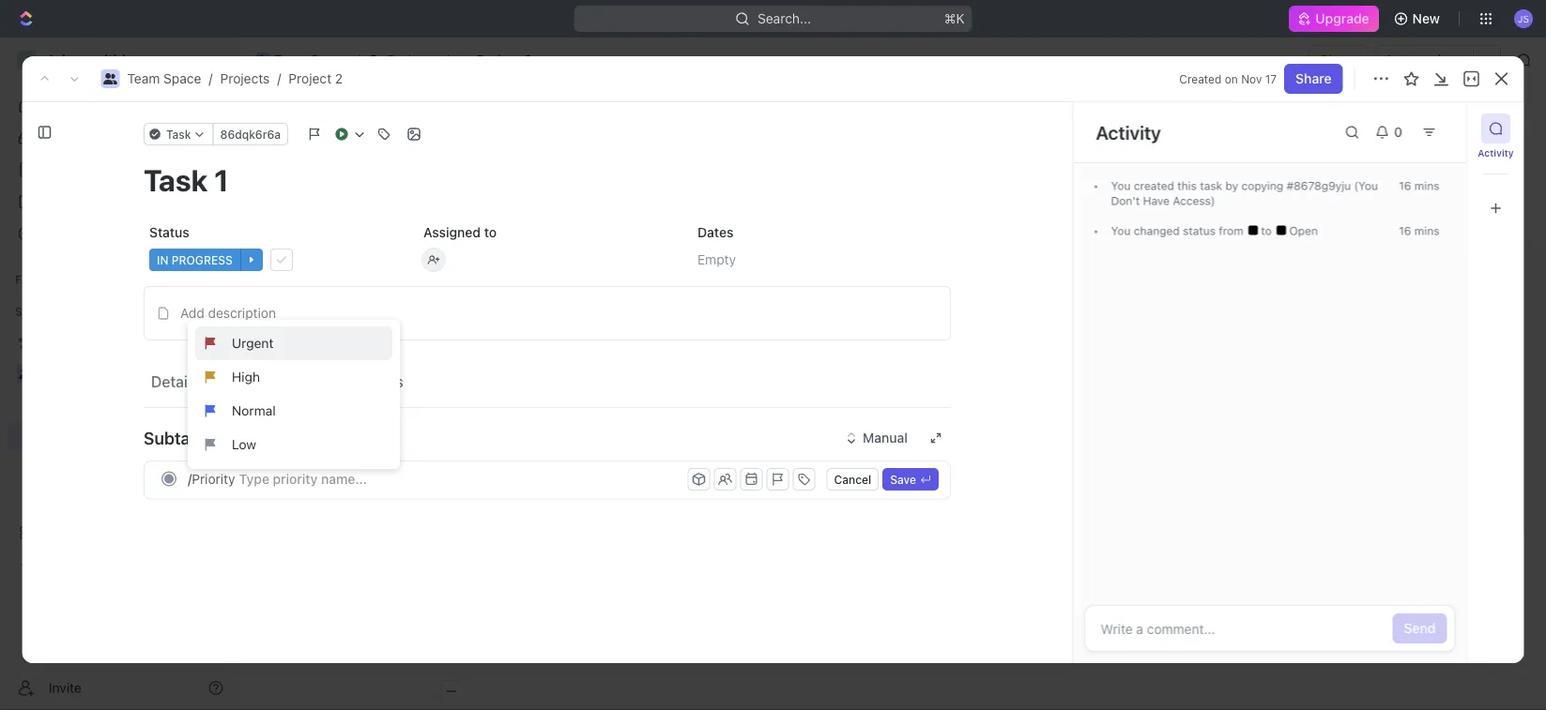 Task type: locate. For each thing, give the bounding box(es) containing it.
tree
[[8, 327, 231, 580]]

team space link
[[251, 49, 353, 71], [127, 71, 201, 86]]

subtasks inside dropdown button
[[144, 428, 217, 448]]

to right assigned
[[484, 225, 497, 240]]

team space
[[274, 52, 348, 68]]

16 mins for created this task by copying
[[1399, 179, 1440, 192]]

team space / projects / project 2
[[127, 71, 343, 86]]

hide button
[[1302, 169, 1359, 195]]

0 vertical spatial user group image
[[257, 55, 269, 65]]

1 horizontal spatial add
[[1411, 121, 1436, 136]]

1 16 mins from the top
[[1399, 179, 1440, 192]]

add task button
[[1400, 114, 1479, 144]]

1 horizontal spatial projects link
[[364, 49, 442, 71]]

projects link
[[364, 49, 442, 71], [220, 71, 270, 86]]

send button
[[1393, 614, 1447, 644]]

favorites
[[15, 273, 65, 286]]

1 vertical spatial hide
[[478, 221, 503, 234]]

1 horizontal spatial team
[[274, 52, 307, 68]]

0 horizontal spatial projects
[[220, 71, 270, 86]]

automations
[[1385, 52, 1464, 68]]

this
[[1178, 179, 1197, 192]]

0 horizontal spatial user group image
[[19, 368, 33, 379]]

created this task by copying
[[1131, 179, 1287, 192]]

project 2
[[477, 52, 532, 68], [285, 112, 396, 143]]

1 you from the top
[[1111, 179, 1131, 192]]

hide
[[1324, 174, 1353, 190], [478, 221, 503, 234]]

0 horizontal spatial project 2 link
[[289, 71, 343, 86]]

user group image inside team space link
[[257, 55, 269, 65]]

share button
[[1309, 45, 1368, 75], [1285, 64, 1343, 94]]

1 vertical spatial subtasks
[[144, 428, 217, 448]]

upgrade
[[1316, 11, 1370, 26]]

0 horizontal spatial space
[[163, 71, 201, 86]]

changed
[[1134, 224, 1180, 238]]

project
[[477, 52, 521, 68], [289, 71, 332, 86], [285, 112, 369, 143]]

created
[[1134, 179, 1175, 192]]

0 horizontal spatial add
[[180, 306, 204, 321]]

0 horizontal spatial activity
[[1096, 121, 1161, 143]]

1 horizontal spatial project 2
[[477, 52, 532, 68]]

16 for changed status from
[[1399, 224, 1412, 238]]

space
[[310, 52, 348, 68], [163, 71, 201, 86]]

created
[[1180, 72, 1222, 85]]

subtasks for subtasks button
[[225, 373, 290, 391]]

add left description
[[180, 306, 204, 321]]

0 horizontal spatial hide
[[478, 221, 503, 234]]

changed status from
[[1131, 224, 1247, 238]]

0 vertical spatial projects
[[388, 52, 437, 68]]

show closed button
[[354, 216, 455, 239]]

hide inside button
[[478, 221, 503, 234]]

2 you from the top
[[1111, 224, 1131, 238]]

1 vertical spatial project
[[289, 71, 332, 86]]

you down don't
[[1111, 224, 1131, 238]]

share down upgrade link
[[1320, 52, 1356, 68]]

don't
[[1111, 194, 1140, 208]]

1 vertical spatial 16
[[1399, 224, 1412, 238]]

0 vertical spatial activity
[[1096, 121, 1161, 143]]

you
[[1111, 179, 1131, 192], [1111, 224, 1131, 238]]

team space link up 86dqk6r6a
[[251, 49, 353, 71]]

1 vertical spatial activity
[[1478, 147, 1514, 158]]

activity
[[1096, 121, 1161, 143], [1478, 147, 1514, 158]]

1 vertical spatial user group image
[[103, 73, 117, 85]]

⌘k
[[944, 11, 965, 26]]

have
[[1143, 194, 1170, 208]]

activity up the created
[[1096, 121, 1161, 143]]

subtasks inside button
[[225, 373, 290, 391]]

sidebar navigation
[[0, 38, 239, 711]]

0 horizontal spatial subtasks
[[144, 428, 217, 448]]

0 vertical spatial add
[[1411, 121, 1436, 136]]

0 vertical spatial project 2
[[477, 52, 532, 68]]

16 right (you
[[1399, 179, 1412, 192]]

subtasks up '/ priority'
[[144, 428, 217, 448]]

1 mins from the top
[[1415, 179, 1440, 192]]

high
[[232, 369, 260, 385]]

0 vertical spatial you
[[1111, 179, 1131, 192]]

add description
[[180, 306, 276, 321]]

0 vertical spatial project
[[477, 52, 521, 68]]

to left open
[[1261, 224, 1275, 238]]

share
[[1320, 52, 1356, 68], [1296, 71, 1332, 86]]

1 horizontal spatial subtasks
[[225, 373, 290, 391]]

16 mins down customize
[[1399, 224, 1440, 238]]

1 vertical spatial space
[[163, 71, 201, 86]]

hide inside dropdown button
[[1324, 174, 1353, 190]]

16 down customize button
[[1399, 224, 1412, 238]]

0 vertical spatial 16 mins
[[1399, 179, 1440, 192]]

space inside team space link
[[310, 52, 348, 68]]

subtasks up normal
[[225, 373, 290, 391]]

assigned
[[423, 225, 481, 240]]

save
[[890, 473, 916, 486]]

0 vertical spatial 16
[[1399, 179, 1412, 192]]

1 horizontal spatial 2
[[375, 112, 390, 143]]

2 16 mins from the top
[[1399, 224, 1440, 238]]

team space link up home link
[[127, 71, 201, 86]]

project 2 link
[[453, 49, 537, 71], [289, 71, 343, 86]]

projects
[[388, 52, 437, 68], [220, 71, 270, 86]]

inbox link
[[8, 123, 231, 153]]

tree inside "sidebar" navigation
[[8, 327, 231, 580]]

1 horizontal spatial hide
[[1324, 174, 1353, 190]]

1 vertical spatial 2
[[335, 71, 343, 86]]

0 vertical spatial space
[[310, 52, 348, 68]]

new button
[[1387, 4, 1452, 34]]

status
[[1183, 224, 1216, 238]]

mins up search tasks... text box
[[1415, 179, 1440, 192]]

projects inside "link"
[[388, 52, 437, 68]]

0 vertical spatial 2
[[524, 52, 532, 68]]

0 vertical spatial share
[[1320, 52, 1356, 68]]

you up don't
[[1111, 179, 1131, 192]]

activity down the add task button
[[1478, 147, 1514, 158]]

2
[[524, 52, 532, 68], [335, 71, 343, 86], [375, 112, 390, 143]]

1 horizontal spatial space
[[310, 52, 348, 68]]

/
[[357, 52, 360, 68], [446, 52, 449, 68], [209, 71, 213, 86], [277, 71, 281, 86], [188, 471, 192, 487]]

mins down customize
[[1415, 224, 1440, 238]]

0 horizontal spatial team
[[127, 71, 160, 86]]

0 vertical spatial subtasks
[[225, 373, 290, 391]]

favorites button
[[8, 269, 72, 291]]

projects link up 86dqk6r6a
[[220, 71, 270, 86]]

search button
[[1224, 169, 1298, 195]]

1 horizontal spatial projects
[[388, 52, 437, 68]]

send
[[1404, 621, 1436, 637]]

2 16 from the top
[[1399, 224, 1412, 238]]

hide button
[[471, 216, 511, 239]]

subtasks button
[[218, 365, 297, 399]]

inbox
[[45, 130, 78, 146]]

16
[[1399, 179, 1412, 192], [1399, 224, 1412, 238]]

team
[[274, 52, 307, 68], [127, 71, 160, 86]]

2 horizontal spatial user group image
[[257, 55, 269, 65]]

1 vertical spatial team
[[127, 71, 160, 86]]

user group image up home link
[[103, 73, 117, 85]]

1 vertical spatial add
[[180, 306, 204, 321]]

user group image inside tree
[[19, 368, 33, 379]]

user group image
[[257, 55, 269, 65], [103, 73, 117, 85], [19, 368, 33, 379]]

1 horizontal spatial project 2 link
[[453, 49, 537, 71]]

priority
[[192, 471, 235, 487]]

upgrade link
[[1290, 6, 1379, 32]]

action
[[316, 373, 361, 391]]

user group image down spaces
[[19, 368, 33, 379]]

dates
[[698, 225, 734, 240]]

16 mins up search tasks... text box
[[1399, 179, 1440, 192]]

86dqk6r6a button
[[213, 123, 288, 146]]

team up home link
[[127, 71, 160, 86]]

subtasks button
[[144, 416, 951, 461]]

0 horizontal spatial to
[[484, 225, 497, 240]]

0 horizontal spatial projects link
[[220, 71, 270, 86]]

share right 17
[[1296, 71, 1332, 86]]

2 vertical spatial user group image
[[19, 368, 33, 379]]

1 horizontal spatial team space link
[[251, 49, 353, 71]]

cancel button
[[827, 469, 879, 491]]

add
[[1411, 121, 1436, 136], [180, 306, 204, 321]]

0 vertical spatial team
[[274, 52, 307, 68]]

team up 'team space / projects / project 2'
[[274, 52, 307, 68]]

1 horizontal spatial to
[[1261, 224, 1275, 238]]

add left task
[[1411, 121, 1436, 136]]

hide right closed
[[478, 221, 503, 234]]

hide left (you
[[1324, 174, 1353, 190]]

2 vertical spatial project
[[285, 112, 369, 143]]

projects link right team space
[[364, 49, 442, 71]]

to
[[1261, 224, 1275, 238], [484, 225, 497, 240]]

user group image up 'team space / projects / project 2'
[[257, 55, 269, 65]]

you for changed status from
[[1111, 224, 1131, 238]]

16 mins
[[1399, 179, 1440, 192], [1399, 224, 1440, 238]]

1 to from the left
[[1261, 224, 1275, 238]]

1 vertical spatial project 2
[[285, 112, 396, 143]]

subtasks
[[225, 373, 290, 391], [144, 428, 217, 448]]

1 16 from the top
[[1399, 179, 1412, 192]]

1 horizontal spatial activity
[[1478, 147, 1514, 158]]

invite
[[49, 681, 81, 696]]

0 vertical spatial mins
[[1415, 179, 1440, 192]]

by
[[1226, 179, 1239, 192]]

2 mins from the top
[[1415, 224, 1440, 238]]

0 vertical spatial hide
[[1324, 174, 1353, 190]]

1 vertical spatial 16 mins
[[1399, 224, 1440, 238]]

1 vertical spatial you
[[1111, 224, 1131, 238]]

action items
[[316, 373, 403, 391]]

1 vertical spatial mins
[[1415, 224, 1440, 238]]

copying
[[1242, 179, 1284, 192]]



Task type: describe. For each thing, give the bounding box(es) containing it.
show closed
[[377, 221, 446, 234]]

add description button
[[150, 299, 945, 329]]

normal
[[232, 403, 276, 419]]

86dqk6r6a
[[220, 128, 281, 141]]

search...
[[758, 11, 811, 26]]

to inside task sidebar content section
[[1261, 224, 1275, 238]]

from
[[1219, 224, 1244, 238]]

2 horizontal spatial 2
[[524, 52, 532, 68]]

space for team space / projects / project 2
[[163, 71, 201, 86]]

task sidebar navigation tab list
[[1476, 114, 1517, 223]]

details button
[[144, 365, 207, 399]]

on
[[1225, 72, 1238, 85]]

space for team space
[[310, 52, 348, 68]]

customize
[[1387, 174, 1453, 190]]

items
[[365, 373, 403, 391]]

nov
[[1241, 72, 1262, 85]]

1 vertical spatial share
[[1296, 71, 1332, 86]]

access)
[[1173, 194, 1215, 208]]

(you
[[1354, 179, 1378, 192]]

2 to from the left
[[484, 225, 497, 240]]

16 mins for changed status from
[[1399, 224, 1440, 238]]

team for team space
[[274, 52, 307, 68]]

customize button
[[1362, 169, 1458, 195]]

closed
[[410, 221, 446, 234]]

/ priority
[[188, 471, 235, 487]]

low
[[232, 437, 256, 453]]

action items button
[[309, 365, 411, 399]]

1 vertical spatial projects
[[220, 71, 270, 86]]

details
[[151, 373, 199, 391]]

0 horizontal spatial team space link
[[127, 71, 201, 86]]

created on nov 17
[[1180, 72, 1277, 85]]

home link
[[8, 91, 231, 121]]

task sidebar content section
[[1073, 102, 1467, 664]]

Search tasks... text field
[[1313, 214, 1500, 242]]

17
[[1266, 72, 1277, 85]]

1 horizontal spatial user group image
[[103, 73, 117, 85]]

add for add description
[[180, 306, 204, 321]]

16 for created this task by copying
[[1399, 179, 1412, 192]]

share button right 17
[[1285, 64, 1343, 94]]

automations button
[[1376, 46, 1473, 74]]

urgent
[[232, 336, 274, 351]]

activity inside task sidebar navigation tab list
[[1478, 147, 1514, 158]]

status
[[149, 225, 189, 240]]

activity inside task sidebar content section
[[1096, 121, 1161, 143]]

cancel
[[834, 473, 872, 486]]

2 vertical spatial 2
[[375, 112, 390, 143]]

task
[[1200, 179, 1223, 192]]

new
[[1413, 11, 1440, 26]]

add for add task
[[1411, 121, 1436, 136]]

mins for changed status from
[[1415, 224, 1440, 238]]

assigned to
[[423, 225, 497, 240]]

mins for created this task by copying
[[1415, 179, 1440, 192]]

show
[[377, 221, 407, 234]]

home
[[45, 98, 81, 114]]

description
[[208, 306, 276, 321]]

task
[[1439, 121, 1468, 136]]

spaces
[[15, 305, 55, 318]]

#8678g9yju (you don't have access)
[[1111, 179, 1378, 208]]

save button
[[883, 469, 939, 491]]

0 horizontal spatial project 2
[[285, 112, 396, 143]]

team for team space / projects / project 2
[[127, 71, 160, 86]]

open
[[1287, 224, 1318, 238]]

you for created this task by copying
[[1111, 179, 1131, 192]]

0 horizontal spatial 2
[[335, 71, 343, 86]]

subtasks for subtasks dropdown button
[[144, 428, 217, 448]]

search
[[1249, 174, 1292, 190]]

Edit task name text field
[[144, 162, 951, 198]]

share button down upgrade link
[[1309, 45, 1368, 75]]

#8678g9yju
[[1287, 179, 1351, 192]]

add task
[[1411, 121, 1468, 136]]



